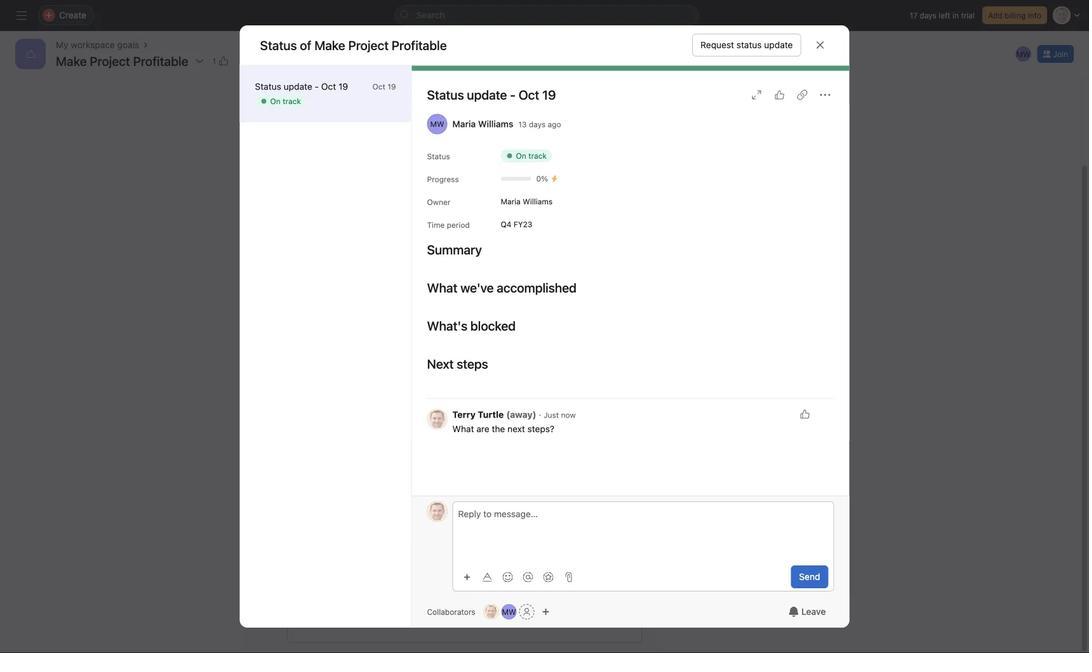 Task type: vqa. For each thing, say whether or not it's contained in the screenshot.
top of
yes



Task type: locate. For each thing, give the bounding box(es) containing it.
what down terry
[[453, 424, 474, 435]]

progress
[[427, 175, 459, 184]]

oct up maria williams 13 days ago
[[519, 87, 540, 102]]

toolbar inside the status of make project profitable dialog
[[459, 568, 578, 587]]

the right are
[[492, 424, 505, 435]]

- left on
[[315, 81, 319, 92]]

ago up the 0%
[[548, 120, 561, 129]]

0 vertical spatial the
[[492, 424, 505, 435]]

now
[[561, 411, 576, 420]]

oct right 'is'
[[321, 81, 336, 92]]

williams down 'created this goal · 13 days ago'
[[389, 519, 419, 528]]

0 horizontal spatial goal
[[284, 83, 308, 98]]

2 vertical spatial mw
[[502, 608, 516, 617]]

0 vertical spatial on
[[270, 97, 281, 106]]

19
[[339, 81, 348, 92], [388, 82, 396, 91], [543, 87, 556, 102]]

close this dialog image
[[816, 40, 826, 50]]

13 up 'emoji' image
[[506, 519, 514, 528]]

1 horizontal spatial goal
[[406, 497, 424, 508]]

on track down turtle
[[486, 433, 516, 442]]

update up maria williams link
[[467, 87, 507, 102]]

1 vertical spatial on track
[[516, 151, 547, 160]]

send up leave
[[800, 572, 821, 583]]

status update - oct 19
[[255, 81, 348, 92], [427, 87, 556, 102]]

0 horizontal spatial of
[[300, 38, 312, 53]]

on down maria williams 13 days ago
[[516, 151, 527, 160]]

this right created
[[388, 497, 404, 508]]

· for (away)
[[539, 410, 542, 420]]

2 vertical spatial tt button
[[484, 605, 499, 620]]

0 horizontal spatial send
[[679, 393, 697, 402]]

period
[[447, 221, 470, 230]]

track
[[341, 83, 372, 98], [283, 97, 301, 106], [529, 151, 547, 160], [498, 433, 516, 442]]

1 horizontal spatial mw button
[[1015, 45, 1033, 63]]

mw
[[1017, 50, 1031, 58], [431, 120, 445, 129], [502, 608, 516, 617]]

mw button left join button
[[1015, 45, 1033, 63]]

0 vertical spatial goal
[[284, 83, 308, 98]]

tt left terry
[[433, 415, 442, 424]]

billing
[[1005, 11, 1027, 20]]

0 horizontal spatial mw
[[431, 120, 445, 129]]

toolbar
[[459, 568, 578, 587]]

0 vertical spatial mw button
[[1015, 45, 1033, 63]]

1 vertical spatial ·
[[426, 497, 429, 508]]

maria williams the owner of this goal
[[367, 519, 499, 528]]

goals left 'connected'
[[352, 324, 371, 333]]

no
[[323, 324, 333, 333]]

tt down "formatting" image
[[487, 608, 496, 617]]

status left 'is'
[[255, 81, 281, 92]]

2 vertical spatial tt
[[487, 608, 496, 617]]

send feedback link
[[679, 391, 732, 403]]

update right status
[[765, 40, 793, 50]]

track right on
[[341, 83, 372, 98]]

latest status update element
[[257, 114, 632, 220]]

13
[[519, 120, 527, 129], [431, 498, 439, 507], [506, 519, 514, 528]]

williams for maria williams 13 days ago
[[478, 119, 514, 129]]

make up on
[[315, 38, 346, 53]]

full screen image
[[752, 90, 762, 100]]

days inside 'created this goal · 13 days ago'
[[442, 498, 458, 507]]

make
[[315, 38, 346, 53], [56, 53, 87, 68]]

goal left 13 days ago
[[484, 519, 499, 528]]

1 horizontal spatial ·
[[539, 410, 542, 420]]

1 horizontal spatial goals
[[352, 324, 371, 333]]

0 horizontal spatial 13
[[431, 498, 439, 507]]

goal up "maria williams the owner of this goal"
[[406, 497, 424, 508]]

terry turtle link
[[453, 410, 504, 420]]

on
[[270, 97, 281, 106], [516, 151, 527, 160], [486, 433, 496, 442]]

goals for sub-
[[352, 324, 371, 333]]

search
[[417, 10, 445, 20]]

1 vertical spatial of
[[459, 519, 466, 528]]

0 horizontal spatial ·
[[426, 497, 429, 508]]

oct
[[321, 81, 336, 92], [373, 82, 386, 91], [519, 87, 540, 102]]

steps?
[[528, 424, 555, 435]]

tt button
[[427, 409, 448, 430], [427, 502, 448, 522], [484, 605, 499, 620]]

make down my
[[56, 53, 87, 68]]

goal
[[284, 83, 308, 98], [406, 497, 424, 508], [484, 519, 499, 528]]

we've accomplished
[[461, 280, 577, 295]]

2 vertical spatial williams
[[389, 519, 419, 528]]

1 horizontal spatial the
[[492, 424, 505, 435]]

the inside dialog
[[492, 424, 505, 435]]

terryturtle85
[[359, 557, 405, 566]]

mw button
[[1015, 45, 1033, 63], [502, 605, 517, 620]]

1 vertical spatial project profitable
[[90, 53, 188, 68]]

the
[[492, 424, 505, 435], [421, 519, 433, 528]]

0 vertical spatial send
[[679, 393, 697, 402]]

1 horizontal spatial project profitable
[[348, 38, 447, 53]]

1 vertical spatial send
[[800, 572, 821, 583]]

track down terry turtle (away) · just now
[[498, 433, 516, 442]]

goals
[[117, 40, 139, 50], [352, 324, 371, 333]]

tt button up 1:1
[[427, 502, 448, 522]]

my workspace goals link
[[56, 38, 139, 52]]

are
[[477, 424, 490, 435]]

1 horizontal spatial send
[[800, 572, 821, 583]]

trial
[[962, 11, 975, 20]]

0 horizontal spatial 19
[[339, 81, 348, 92]]

mw left join button
[[1017, 50, 1031, 58]]

0 vertical spatial tt button
[[427, 409, 448, 430]]

2 horizontal spatial mw
[[1017, 50, 1031, 58]]

0 vertical spatial ·
[[539, 410, 542, 420]]

goal left 'is'
[[284, 83, 308, 98]]

0 horizontal spatial -
[[315, 81, 319, 92]]

mw left maria williams link
[[431, 120, 445, 129]]

1 vertical spatial ago
[[461, 498, 474, 507]]

status up progress
[[427, 152, 450, 161]]

project profitable
[[348, 38, 447, 53], [90, 53, 188, 68]]

search list box
[[395, 5, 700, 25]]

1 horizontal spatial status update - oct 19
[[427, 87, 556, 102]]

what for what are the next steps?
[[453, 424, 474, 435]]

0 horizontal spatial williams
[[389, 519, 419, 528]]

ago up "maria williams the owner of this goal"
[[461, 498, 474, 507]]

19 up maria williams 13 days ago
[[543, 87, 556, 102]]

1 vertical spatial williams
[[523, 197, 553, 206]]

2 horizontal spatial oct
[[519, 87, 540, 102]]

17 days left in trial
[[910, 11, 975, 20]]

formatting image
[[483, 573, 493, 583]]

what we've accomplished
[[427, 280, 577, 295]]

update right this at the top of the page
[[284, 81, 313, 92]]

2 horizontal spatial williams
[[523, 197, 553, 206]]

send button
[[791, 566, 829, 589]]

· inside the status of make project profitable dialog
[[539, 410, 542, 420]]

0 horizontal spatial mw button
[[502, 605, 517, 620]]

mw down 'emoji' image
[[502, 608, 516, 617]]

days right maria williams link
[[529, 120, 546, 129]]

send
[[679, 393, 697, 402], [800, 572, 821, 583]]

tt up "maria williams the owner of this goal"
[[433, 508, 442, 517]]

13 right maria williams link
[[519, 120, 527, 129]]

what for what we've accomplished
[[427, 280, 458, 295]]

leave button
[[781, 601, 835, 624]]

- up maria williams 13 days ago
[[510, 87, 516, 102]]

williams for maria williams
[[523, 197, 553, 206]]

fy23
[[514, 220, 533, 229]]

days
[[920, 11, 937, 20], [529, 120, 546, 129], [442, 498, 458, 507], [516, 519, 533, 528]]

1 vertical spatial make
[[56, 53, 87, 68]]

this
[[388, 497, 404, 508], [469, 519, 482, 528]]

goals up make project profitable
[[117, 40, 139, 50]]

created this goal · 13 days ago
[[354, 497, 474, 508]]

0 vertical spatial this
[[388, 497, 404, 508]]

williams for maria williams the owner of this goal
[[389, 519, 419, 528]]

maria up q4
[[501, 197, 521, 206]]

q4
[[501, 220, 512, 229]]

join button
[[1038, 45, 1075, 63]]

project profitable up oct 19
[[348, 38, 447, 53]]

2 horizontal spatial update
[[765, 40, 793, 50]]

maria down created
[[367, 519, 387, 528]]

mw button down 'emoji' image
[[502, 605, 517, 620]]

my workspace goals
[[56, 40, 139, 50]]

1 horizontal spatial 13
[[506, 519, 514, 528]]

13 days ago
[[506, 519, 548, 528]]

1 horizontal spatial mw
[[502, 608, 516, 617]]

0 vertical spatial make
[[315, 38, 346, 53]]

·
[[539, 410, 542, 420], [426, 497, 429, 508]]

0 vertical spatial project profitable
[[348, 38, 447, 53]]

-
[[315, 81, 319, 92], [510, 87, 516, 102]]

1 horizontal spatial this
[[469, 519, 482, 528]]

goals inside 'link'
[[117, 40, 139, 50]]

of right the owner
[[459, 519, 466, 528]]

status
[[260, 38, 297, 53], [255, 81, 281, 92], [427, 87, 464, 102], [427, 152, 450, 161]]

0 horizontal spatial the
[[421, 519, 433, 528]]

13 inside 'created this goal · 13 days ago'
[[431, 498, 439, 507]]

0 horizontal spatial make
[[56, 53, 87, 68]]

1 horizontal spatial of
[[459, 519, 466, 528]]

this right the owner
[[469, 519, 482, 528]]

what
[[427, 280, 458, 295], [453, 424, 474, 435]]

1 horizontal spatial williams
[[478, 119, 514, 129]]

this
[[257, 83, 281, 98]]

0 vertical spatial goals
[[117, 40, 139, 50]]

join
[[1054, 50, 1069, 58]]

· up "maria williams the owner of this goal"
[[426, 497, 429, 508]]

goals for workspace
[[117, 40, 139, 50]]

1 horizontal spatial 19
[[388, 82, 396, 91]]

days up at mention image on the bottom
[[516, 519, 533, 528]]

1 horizontal spatial on
[[486, 433, 496, 442]]

owner
[[435, 519, 457, 528]]

ago inside 'created this goal · 13 days ago'
[[461, 498, 474, 507]]

williams down status update - oct 19 link
[[478, 119, 514, 129]]

.
[[372, 83, 376, 98]]

project profitable down my workspace goals 'link'
[[90, 53, 188, 68]]

0 vertical spatial of
[[300, 38, 312, 53]]

update inside request status update button
[[765, 40, 793, 50]]

days up the owner
[[442, 498, 458, 507]]

0 vertical spatial 13
[[519, 120, 527, 129]]

williams down the 0%
[[523, 197, 553, 206]]

tt
[[433, 415, 442, 424], [433, 508, 442, 517], [487, 608, 496, 617]]

1 vertical spatial mw button
[[502, 605, 517, 620]]

left
[[939, 11, 951, 20]]

maria
[[453, 119, 476, 129], [501, 197, 521, 206], [367, 519, 387, 528], [412, 557, 432, 566]]

0 vertical spatial ago
[[548, 120, 561, 129]]

tt for topmost tt button
[[433, 415, 442, 424]]

tt button down "formatting" image
[[484, 605, 499, 620]]

1 vertical spatial tt
[[433, 508, 442, 517]]

of
[[300, 38, 312, 53], [459, 519, 466, 528]]

13 inside maria williams 13 days ago
[[519, 120, 527, 129]]

on left 'is'
[[270, 97, 281, 106]]

oct right on
[[373, 82, 386, 91]]

tt for tt button to the bottom
[[487, 608, 496, 617]]

0 vertical spatial mw
[[1017, 50, 1031, 58]]

· left just
[[539, 410, 542, 420]]

oct 19
[[373, 82, 396, 91]]

what's blocked
[[427, 319, 516, 334]]

what down "summary"
[[427, 280, 458, 295]]

0 horizontal spatial goals
[[117, 40, 139, 50]]

sub-
[[335, 324, 352, 333]]

1 vertical spatial the
[[421, 519, 433, 528]]

on track
[[270, 97, 301, 106], [516, 151, 547, 160], [486, 433, 516, 442]]

tt button left terry
[[427, 409, 448, 430]]

ago up appreciations image
[[535, 519, 548, 528]]

2 horizontal spatial 13
[[519, 120, 527, 129]]

time
[[427, 221, 445, 230]]

send for send
[[800, 572, 821, 583]]

on track up the 0%
[[516, 151, 547, 160]]

send inside button
[[800, 572, 821, 583]]

/
[[407, 557, 410, 566]]

1 vertical spatial on
[[516, 151, 527, 160]]

19 right on
[[339, 81, 348, 92]]

send left feedback
[[679, 393, 697, 402]]

of up 'is'
[[300, 38, 312, 53]]

0 horizontal spatial this
[[388, 497, 404, 508]]

2 vertical spatial goal
[[484, 519, 499, 528]]

no sub-goals connected
[[323, 324, 411, 333]]

1 vertical spatial tt button
[[427, 502, 448, 522]]

status up maria williams link
[[427, 87, 464, 102]]

on track left 'is'
[[270, 97, 301, 106]]

request
[[701, 40, 735, 50]]

insert an object image
[[464, 574, 471, 582]]

maria down status update - oct 19 link
[[453, 119, 476, 129]]

19 right .
[[388, 82, 396, 91]]

13 up "maria williams the owner of this goal"
[[431, 498, 439, 507]]

0 likes. click to like this task image
[[800, 409, 811, 420]]

more actions image
[[821, 90, 831, 100]]

work
[[484, 557, 501, 566]]

0 vertical spatial tt
[[433, 415, 442, 424]]

0 vertical spatial williams
[[478, 119, 514, 129]]

the left the owner
[[421, 519, 433, 528]]

2 horizontal spatial goal
[[484, 519, 499, 528]]

1 vertical spatial goals
[[352, 324, 371, 333]]

0 vertical spatial what
[[427, 280, 458, 295]]

1 vertical spatial what
[[453, 424, 474, 435]]

of inside dialog
[[300, 38, 312, 53]]

terry turtle (away) · just now
[[453, 410, 576, 420]]

1 vertical spatial 13
[[431, 498, 439, 507]]

1 horizontal spatial make
[[315, 38, 346, 53]]

status update - oct 19 link
[[427, 87, 556, 102]]

on down turtle
[[486, 433, 496, 442]]

project profitable inside dialog
[[348, 38, 447, 53]]

maria williams 13 days ago
[[453, 119, 561, 129]]



Task type: describe. For each thing, give the bounding box(es) containing it.
leave
[[802, 607, 826, 618]]

on
[[324, 83, 339, 98]]

feedback
[[699, 393, 732, 402]]

0%
[[537, 174, 549, 183]]

collaborators
[[427, 608, 476, 617]]

status of make project profitable dialog
[[240, 25, 850, 628]]

this goal
[[716, 85, 765, 100]]

search button
[[395, 5, 700, 25]]

add billing info
[[989, 11, 1042, 20]]

info
[[1029, 11, 1042, 20]]

1 horizontal spatial -
[[510, 87, 516, 102]]

0 horizontal spatial oct
[[321, 81, 336, 92]]

1 button
[[209, 52, 233, 70]]

connected
[[373, 324, 411, 333]]

maria williams link
[[453, 119, 514, 129]]

maria for maria williams
[[501, 197, 521, 206]]

1 vertical spatial this
[[469, 519, 482, 528]]

add
[[989, 11, 1003, 20]]

next
[[508, 424, 525, 435]]

tt for middle tt button
[[433, 508, 442, 517]]

send for send feedback
[[679, 393, 697, 402]]

days right 17
[[920, 11, 937, 20]]

track right this at the top of the page
[[283, 97, 301, 106]]

status of make project profitable
[[260, 38, 447, 53]]

the for are
[[492, 424, 505, 435]]

add billing info button
[[983, 6, 1048, 24]]

maria williams
[[501, 197, 553, 206]]

emoji image
[[503, 573, 513, 583]]

my
[[56, 40, 68, 50]]

show options image
[[195, 56, 205, 66]]

1
[[213, 57, 216, 65]]

0 horizontal spatial status update - oct 19
[[255, 81, 348, 92]]

0 vertical spatial on track
[[270, 97, 301, 106]]

owner
[[427, 198, 451, 207]]

0 horizontal spatial on
[[270, 97, 281, 106]]

0 horizontal spatial project profitable
[[90, 53, 188, 68]]

in
[[953, 11, 960, 20]]

(away)
[[507, 410, 537, 420]]

created
[[354, 497, 386, 508]]

status
[[737, 40, 762, 50]]

add or remove collaborators image
[[542, 609, 550, 616]]

2 horizontal spatial 19
[[543, 87, 556, 102]]

1 vertical spatial mw
[[431, 120, 445, 129]]

status up this at the top of the page
[[260, 38, 297, 53]]

copy link image
[[798, 90, 808, 100]]

at mention image
[[523, 573, 533, 583]]

maria right /
[[412, 557, 432, 566]]

1:1
[[434, 557, 443, 566]]

0 horizontal spatial update
[[284, 81, 313, 92]]

workspace
[[71, 40, 115, 50]]

about
[[679, 85, 713, 100]]

time period
[[427, 221, 470, 230]]

1 vertical spatial goal
[[406, 497, 424, 508]]

turtle
[[478, 410, 504, 420]]

2 vertical spatial ago
[[535, 519, 548, 528]]

maria for maria williams 13 days ago
[[453, 119, 476, 129]]

related
[[455, 557, 482, 566]]

terry
[[453, 410, 476, 420]]

send feedback
[[679, 393, 732, 402]]

ago inside maria williams 13 days ago
[[548, 120, 561, 129]]

make inside dialog
[[315, 38, 346, 53]]

what are the next steps?
[[453, 424, 555, 435]]

this goal is on track .
[[257, 83, 376, 98]]

attach a file or paste an image image
[[564, 573, 574, 583]]

summary
[[427, 242, 482, 257]]

just
[[544, 411, 559, 420]]

2 vertical spatial on
[[486, 433, 496, 442]]

1 horizontal spatial oct
[[373, 82, 386, 91]]

17
[[910, 11, 918, 20]]

days inside maria williams 13 days ago
[[529, 120, 546, 129]]

maria for maria williams the owner of this goal
[[367, 519, 387, 528]]

mw button inside the status of make project profitable dialog
[[502, 605, 517, 620]]

q4 fy23
[[501, 220, 533, 229]]

make project profitable
[[56, 53, 188, 68]]

about this goal
[[679, 85, 765, 100]]

request status update button
[[693, 34, 802, 57]]

2 horizontal spatial on
[[516, 151, 527, 160]]

· for goal
[[426, 497, 429, 508]]

appreciations image
[[544, 573, 554, 583]]

to
[[445, 557, 452, 566]]

terryturtle85 / maria 1:1 to related work
[[359, 557, 501, 566]]

next steps
[[427, 357, 489, 372]]

0 likes. click to like this task image
[[775, 90, 785, 100]]

1 horizontal spatial update
[[467, 87, 507, 102]]

request status update
[[701, 40, 793, 50]]

the for williams
[[421, 519, 433, 528]]

2 vertical spatial on track
[[486, 433, 516, 442]]

2 vertical spatial 13
[[506, 519, 514, 528]]

is
[[311, 83, 321, 98]]

track up the 0%
[[529, 151, 547, 160]]



